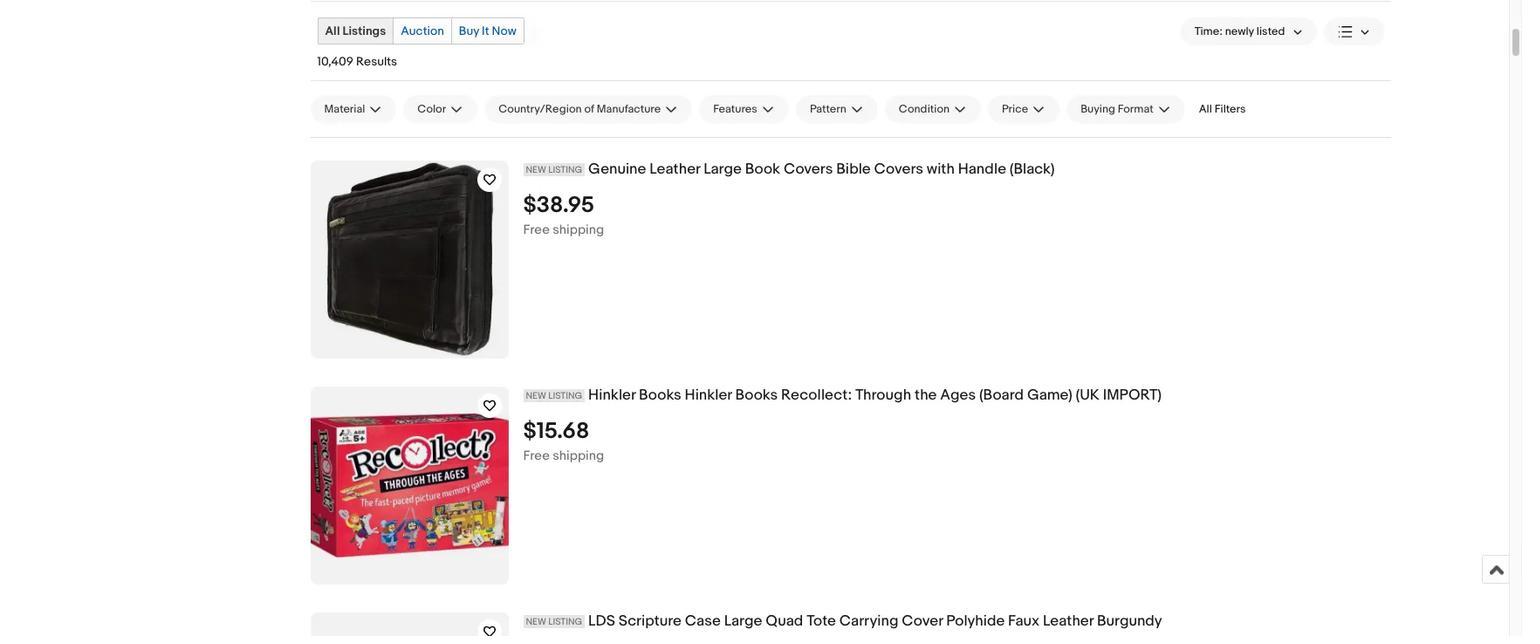 Task type: vqa. For each thing, say whether or not it's contained in the screenshot.
Listing within new listing lds scripture case large quad tote carrying cover polyhide faux leather burgundy
yes



Task type: locate. For each thing, give the bounding box(es) containing it.
books
[[639, 387, 681, 404], [735, 387, 778, 404]]

2 covers from the left
[[874, 161, 923, 178]]

free
[[523, 221, 550, 238], [523, 448, 550, 464]]

1 free from the top
[[523, 221, 550, 238]]

1 horizontal spatial hinkler
[[685, 387, 732, 404]]

0 vertical spatial listing
[[548, 164, 582, 175]]

of
[[584, 102, 594, 116]]

0 horizontal spatial all
[[325, 24, 340, 38]]

material
[[324, 102, 365, 116]]

1 vertical spatial free
[[523, 448, 550, 464]]

shipping down $15.68
[[553, 448, 604, 464]]

1 new from the top
[[526, 164, 546, 175]]

all for all listings
[[325, 24, 340, 38]]

now
[[492, 24, 517, 38]]

2 shipping from the top
[[553, 448, 604, 464]]

0 horizontal spatial books
[[639, 387, 681, 404]]

large
[[704, 161, 742, 178], [724, 613, 762, 630]]

1 vertical spatial listing
[[548, 390, 582, 401]]

0 vertical spatial new
[[526, 164, 546, 175]]

new listing genuine leather large book covers bible covers with handle (black)
[[526, 161, 1055, 178]]

shipping down $38.95
[[553, 221, 604, 238]]

2 vertical spatial listing
[[548, 616, 582, 627]]

results
[[356, 54, 397, 69]]

0 vertical spatial leather
[[649, 161, 700, 178]]

filters
[[1215, 102, 1246, 116]]

hinkler
[[588, 387, 636, 404], [685, 387, 732, 404]]

listing for $38.95
[[548, 164, 582, 175]]

all filters
[[1199, 102, 1246, 116]]

2 hinkler from the left
[[685, 387, 732, 404]]

1 books from the left
[[639, 387, 681, 404]]

all up "10,409"
[[325, 24, 340, 38]]

listing inside new listing lds scripture case large quad tote carrying cover polyhide faux leather burgundy
[[548, 616, 582, 627]]

listing up $15.68
[[548, 390, 582, 401]]

1 vertical spatial new
[[526, 390, 546, 401]]

leather
[[649, 161, 700, 178], [1043, 613, 1094, 630]]

genuine
[[588, 161, 646, 178]]

leather right faux
[[1043, 613, 1094, 630]]

the
[[915, 387, 937, 404]]

1 vertical spatial all
[[1199, 102, 1212, 116]]

free inside the $38.95 free shipping
[[523, 221, 550, 238]]

new inside the new listing hinkler books hinkler books recollect: through the ages (board game) (uk import)
[[526, 390, 546, 401]]

listing for $15.68
[[548, 390, 582, 401]]

it
[[482, 24, 489, 38]]

view: list view image
[[1337, 22, 1370, 41]]

new inside new listing genuine leather large book covers bible covers with handle (black)
[[526, 164, 546, 175]]

1 horizontal spatial all
[[1199, 102, 1212, 116]]

new up $38.95
[[526, 164, 546, 175]]

condition
[[899, 102, 950, 116]]

shipping
[[553, 221, 604, 238], [553, 448, 604, 464]]

1 vertical spatial leather
[[1043, 613, 1094, 630]]

0 horizontal spatial hinkler
[[588, 387, 636, 404]]

free down $15.68
[[523, 448, 550, 464]]

(black)
[[1010, 161, 1055, 178]]

all left filters
[[1199, 102, 1212, 116]]

0 horizontal spatial covers
[[784, 161, 833, 178]]

time: newly listed
[[1194, 24, 1285, 38]]

listing up $38.95
[[548, 164, 582, 175]]

2 books from the left
[[735, 387, 778, 404]]

1 vertical spatial shipping
[[553, 448, 604, 464]]

3 listing from the top
[[548, 616, 582, 627]]

covers
[[784, 161, 833, 178], [874, 161, 923, 178]]

covers left the with
[[874, 161, 923, 178]]

2 listing from the top
[[548, 390, 582, 401]]

new
[[526, 164, 546, 175], [526, 390, 546, 401], [526, 616, 546, 627]]

large left "book"
[[704, 161, 742, 178]]

2 free from the top
[[523, 448, 550, 464]]

burgundy
[[1097, 613, 1162, 630]]

free down $38.95
[[523, 221, 550, 238]]

new left lds
[[526, 616, 546, 627]]

$38.95 free shipping
[[523, 192, 604, 238]]

10,409 results
[[317, 54, 397, 69]]

hinkler books hinkler books recollect: through the ages (board game) (uk import) image
[[310, 413, 508, 558]]

0 horizontal spatial leather
[[649, 161, 700, 178]]

all inside button
[[1199, 102, 1212, 116]]

newly
[[1225, 24, 1254, 38]]

listing inside the new listing hinkler books hinkler books recollect: through the ages (board game) (uk import)
[[548, 390, 582, 401]]

buy it now link
[[452, 18, 524, 44]]

0 vertical spatial all
[[325, 24, 340, 38]]

new up $15.68
[[526, 390, 546, 401]]

country/region of manufacture button
[[485, 95, 692, 123]]

listing
[[548, 164, 582, 175], [548, 390, 582, 401], [548, 616, 582, 627]]

color
[[417, 102, 446, 116]]

1 listing from the top
[[548, 164, 582, 175]]

leather right the genuine
[[649, 161, 700, 178]]

price
[[1002, 102, 1028, 116]]

1 horizontal spatial books
[[735, 387, 778, 404]]

new for $15.68
[[526, 390, 546, 401]]

covers left the bible
[[784, 161, 833, 178]]

free inside $15.68 free shipping
[[523, 448, 550, 464]]

shipping inside the $38.95 free shipping
[[553, 221, 604, 238]]

listing left lds
[[548, 616, 582, 627]]

0 vertical spatial free
[[523, 221, 550, 238]]

3 new from the top
[[526, 616, 546, 627]]

listing inside new listing genuine leather large book covers bible covers with handle (black)
[[548, 164, 582, 175]]

2 vertical spatial new
[[526, 616, 546, 627]]

large right case at left
[[724, 613, 762, 630]]

shipping inside $15.68 free shipping
[[553, 448, 604, 464]]

1 shipping from the top
[[553, 221, 604, 238]]

carrying
[[839, 613, 898, 630]]

0 vertical spatial shipping
[[553, 221, 604, 238]]

1 horizontal spatial covers
[[874, 161, 923, 178]]

2 new from the top
[[526, 390, 546, 401]]

10,409
[[317, 54, 353, 69]]

buying format
[[1081, 102, 1153, 116]]

handle
[[958, 161, 1006, 178]]

all
[[325, 24, 340, 38], [1199, 102, 1212, 116]]

$15.68 free shipping
[[523, 418, 604, 464]]



Task type: describe. For each thing, give the bounding box(es) containing it.
format
[[1118, 102, 1153, 116]]

buying
[[1081, 102, 1115, 116]]

pattern
[[810, 102, 846, 116]]

(uk
[[1076, 387, 1100, 404]]

1 horizontal spatial leather
[[1043, 613, 1094, 630]]

time: newly listed button
[[1180, 17, 1316, 45]]

scripture
[[619, 613, 682, 630]]

case
[[685, 613, 721, 630]]

recollect:
[[781, 387, 852, 404]]

$38.95
[[523, 192, 594, 219]]

manufacture
[[597, 102, 661, 116]]

new listing lds scripture case large quad tote carrying cover polyhide faux leather burgundy
[[526, 613, 1162, 630]]

ages
[[940, 387, 976, 404]]

pattern button
[[796, 95, 878, 123]]

cover
[[902, 613, 943, 630]]

game)
[[1027, 387, 1072, 404]]

new inside new listing lds scripture case large quad tote carrying cover polyhide faux leather burgundy
[[526, 616, 546, 627]]

1 vertical spatial large
[[724, 613, 762, 630]]

country/region of manufacture
[[498, 102, 661, 116]]

listed
[[1256, 24, 1285, 38]]

import)
[[1103, 387, 1162, 404]]

polyhide
[[946, 613, 1005, 630]]

buy it now
[[459, 24, 517, 38]]

features button
[[699, 95, 789, 123]]

tote
[[807, 613, 836, 630]]

1 covers from the left
[[784, 161, 833, 178]]

features
[[713, 102, 757, 116]]

free for $38.95
[[523, 221, 550, 238]]

(board
[[979, 387, 1024, 404]]

price button
[[988, 95, 1060, 123]]

quad
[[766, 613, 803, 630]]

auction link
[[394, 18, 451, 44]]

$15.68
[[523, 418, 589, 445]]

lds
[[588, 613, 615, 630]]

0 vertical spatial large
[[704, 161, 742, 178]]

auction
[[401, 24, 444, 38]]

time:
[[1194, 24, 1223, 38]]

bible
[[836, 161, 871, 178]]

color button
[[403, 95, 478, 123]]

listings
[[343, 24, 386, 38]]

all for all filters
[[1199, 102, 1212, 116]]

free for $15.68
[[523, 448, 550, 464]]

through
[[855, 387, 911, 404]]

faux
[[1008, 613, 1039, 630]]

all listings link
[[318, 18, 393, 44]]

genuine leather large book covers bible covers with handle (black) image
[[318, 161, 500, 359]]

book
[[745, 161, 780, 178]]

shipping for $38.95
[[553, 221, 604, 238]]

buying format button
[[1067, 95, 1185, 123]]

shipping for $15.68
[[553, 448, 604, 464]]

all listings
[[325, 24, 386, 38]]

with
[[927, 161, 955, 178]]

material button
[[310, 95, 396, 123]]

country/region
[[498, 102, 582, 116]]

all filters button
[[1192, 95, 1253, 123]]

buy
[[459, 24, 479, 38]]

new for $38.95
[[526, 164, 546, 175]]

1 hinkler from the left
[[588, 387, 636, 404]]

condition button
[[885, 95, 981, 123]]

new listing hinkler books hinkler books recollect: through the ages (board game) (uk import)
[[526, 387, 1162, 404]]



